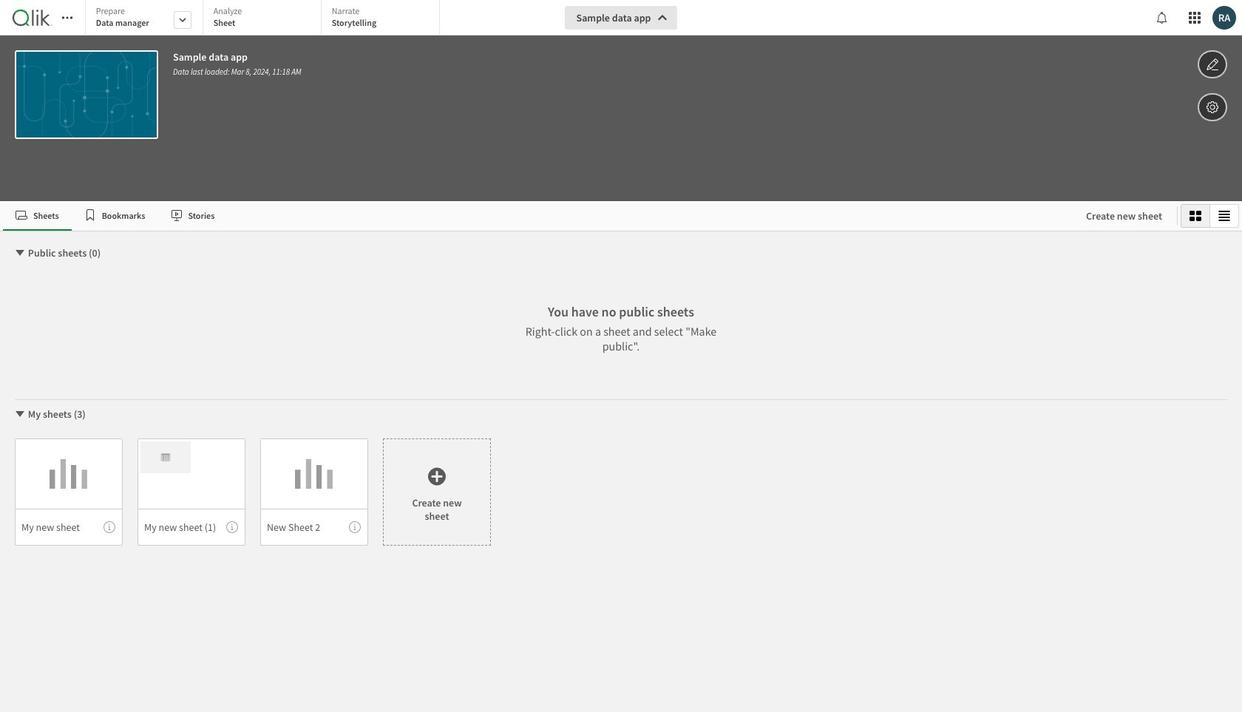 Task type: locate. For each thing, give the bounding box(es) containing it.
tooltip inside my new sheet sheet is selected. press the spacebar or enter key to open my new sheet sheet. use the right and left arrow keys to navigate. element
[[104, 521, 115, 533]]

new sheet 2 sheet is selected. press the spacebar or enter key to open new sheet 2 sheet. use the right and left arrow keys to navigate. element
[[260, 439, 368, 546]]

application
[[0, 0, 1243, 712]]

tooltip inside my new sheet (1) sheet is selected. press the spacebar or enter key to open my new sheet (1) sheet. use the right and left arrow keys to navigate. element
[[226, 521, 238, 533]]

1 vertical spatial tab list
[[3, 201, 1072, 231]]

tooltip for menu item associated with the new sheet 2 sheet is selected. press the spacebar or enter key to open new sheet 2 sheet. use the right and left arrow keys to navigate. element
[[349, 521, 361, 533]]

1 horizontal spatial tooltip
[[226, 521, 238, 533]]

list view image
[[1219, 210, 1231, 222]]

2 horizontal spatial menu item
[[260, 509, 368, 546]]

3 tooltip from the left
[[349, 521, 361, 533]]

1 horizontal spatial menu item
[[138, 509, 246, 546]]

2 tooltip from the left
[[226, 521, 238, 533]]

1 tooltip from the left
[[104, 521, 115, 533]]

2 horizontal spatial tooltip
[[349, 521, 361, 533]]

group
[[1181, 204, 1240, 228]]

0 horizontal spatial menu item
[[15, 509, 123, 546]]

0 horizontal spatial tooltip
[[104, 521, 115, 533]]

menu item
[[15, 509, 123, 546], [138, 509, 246, 546], [260, 509, 368, 546]]

tooltip for menu item corresponding to my new sheet (1) sheet is selected. press the spacebar or enter key to open my new sheet (1) sheet. use the right and left arrow keys to navigate. element
[[226, 521, 238, 533]]

tooltip
[[104, 521, 115, 533], [226, 521, 238, 533], [349, 521, 361, 533]]

1 menu item from the left
[[15, 509, 123, 546]]

tab list
[[85, 0, 445, 37], [3, 201, 1072, 231]]

collapse image
[[14, 247, 26, 259]]

tooltip inside the new sheet 2 sheet is selected. press the spacebar or enter key to open new sheet 2 sheet. use the right and left arrow keys to navigate. element
[[349, 521, 361, 533]]

my new sheet sheet is selected. press the spacebar or enter key to open my new sheet sheet. use the right and left arrow keys to navigate. element
[[15, 439, 123, 546]]

2 menu item from the left
[[138, 509, 246, 546]]

3 menu item from the left
[[260, 509, 368, 546]]

toolbar
[[0, 0, 1243, 201]]

tooltip for my new sheet sheet is selected. press the spacebar or enter key to open my new sheet sheet. use the right and left arrow keys to navigate. element menu item
[[104, 521, 115, 533]]



Task type: describe. For each thing, give the bounding box(es) containing it.
grid view image
[[1190, 210, 1202, 222]]

edit image
[[1206, 55, 1220, 73]]

0 vertical spatial tab list
[[85, 0, 445, 37]]

collapse image
[[14, 408, 26, 420]]

app options image
[[1206, 98, 1220, 116]]

my new sheet (1) sheet is selected. press the spacebar or enter key to open my new sheet (1) sheet. use the right and left arrow keys to navigate. element
[[138, 439, 246, 546]]

menu item for my new sheet (1) sheet is selected. press the spacebar or enter key to open my new sheet (1) sheet. use the right and left arrow keys to navigate. element
[[138, 509, 246, 546]]

menu item for the new sheet 2 sheet is selected. press the spacebar or enter key to open new sheet 2 sheet. use the right and left arrow keys to navigate. element
[[260, 509, 368, 546]]

menu item for my new sheet sheet is selected. press the spacebar or enter key to open my new sheet sheet. use the right and left arrow keys to navigate. element
[[15, 509, 123, 546]]



Task type: vqa. For each thing, say whether or not it's contained in the screenshot.
first Use from right
no



